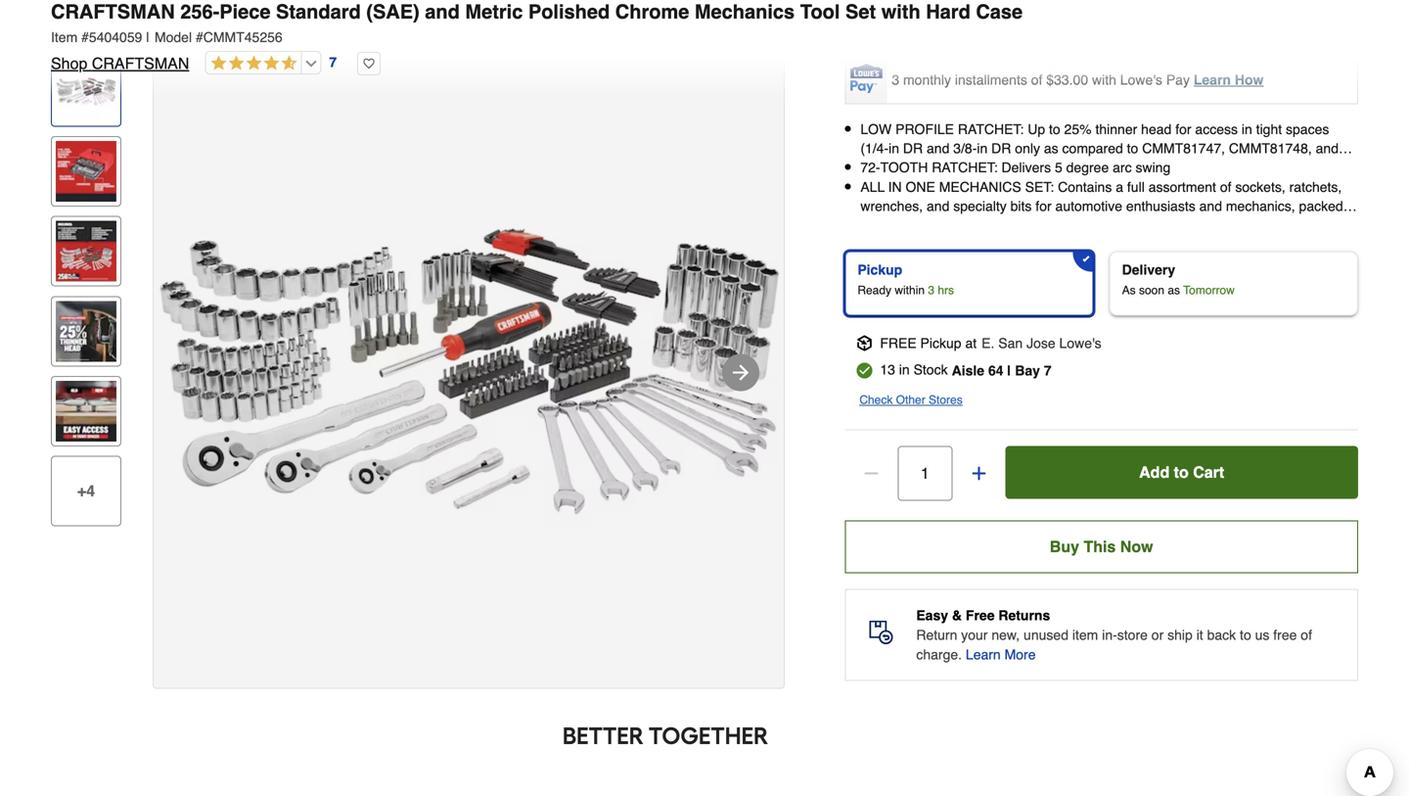 Task type: describe. For each thing, give the bounding box(es) containing it.
to inside button
[[1175, 463, 1189, 481]]

one
[[906, 179, 936, 195]]

pickup inside the pickup ready within 3 hrs
[[858, 262, 903, 278]]

ready
[[858, 283, 892, 297]]

together
[[649, 722, 769, 750]]

3 monthly installments of $33.00 with lowe's pay learn how
[[892, 72, 1264, 87]]

item
[[51, 29, 78, 45]]

check
[[860, 393, 893, 407]]

add to cart button
[[1006, 446, 1359, 499]]

cmmt81748,
[[1230, 141, 1313, 156]]

thinner
[[1096, 121, 1138, 137]]

jose
[[1027, 335, 1056, 351]]

&
[[953, 608, 962, 623]]

automotive
[[1056, 198, 1123, 214]]

shop
[[51, 54, 87, 72]]

mechanics
[[695, 0, 795, 23]]

1 vertical spatial a
[[861, 217, 869, 233]]

minus image
[[862, 464, 882, 483]]

plus image
[[970, 464, 989, 483]]

72-tooth ratchet: delivers 5 degree arc swing all in one mechanics set: contains a full assortment of sockets, ratchets, wrenches, and specialty bits for automotive enthusiasts and mechanics, packed in a durable 2-drawer box
[[861, 160, 1358, 233]]

craftsman  #cmmt45256 image
[[154, 57, 784, 688]]

better together
[[563, 722, 769, 750]]

choose
[[1001, 1, 1045, 17]]

+4 button
[[51, 456, 121, 526]]

free pickup at e. san jose lowe's
[[881, 335, 1102, 351]]

delivers
[[1002, 160, 1052, 175]]

stores
[[929, 393, 963, 407]]

assortment
[[1149, 179, 1217, 195]]

7 inside 13 in stock aisle 64 | bay 7
[[1045, 363, 1052, 378]]

buy
[[1050, 537, 1080, 556]]

for inside low profile ratchet: up to 25% thinner head for access in tight spaces (1/4-in dr and 3/8-in dr only as compared to cmmt81747, cmmt81748, and cmmt81749)
[[1176, 121, 1192, 137]]

unused
[[1024, 627, 1069, 643]]

your
[[962, 627, 988, 643]]

swing
[[1136, 160, 1171, 175]]

13 in stock aisle 64 | bay 7
[[881, 362, 1052, 378]]

wrenches,
[[861, 198, 923, 214]]

$33.00
[[1047, 72, 1089, 87]]

low
[[861, 121, 892, 137]]

check other stores
[[860, 393, 963, 407]]

craftsman 256-piece standard (sae) and metric polished chrome mechanics tool set with hard case item # 5404059 | model # cmmt45256
[[51, 0, 1023, 45]]

256-
[[180, 0, 220, 23]]

learn more
[[966, 647, 1036, 662]]

degree
[[1067, 160, 1110, 175]]

now
[[1121, 537, 1154, 556]]

within
[[895, 283, 925, 297]]

mechanics
[[940, 179, 1022, 195]]

contains
[[1058, 179, 1113, 195]]

cmmt45256
[[203, 29, 283, 45]]

arc
[[1113, 160, 1132, 175]]

to right up
[[1050, 121, 1061, 137]]

lowe's for jose
[[1060, 335, 1102, 351]]

with inside craftsman 256-piece standard (sae) and metric polished chrome mechanics tool set with hard case item # 5404059 | model # cmmt45256
[[882, 0, 921, 23]]

1 vertical spatial craftsman
[[92, 54, 189, 72]]

access
[[1196, 121, 1239, 137]]

craftsman  #cmmt45256 - thumbnail3 image
[[56, 221, 117, 282]]

set:
[[1026, 179, 1055, 195]]

cart
[[1194, 463, 1225, 481]]

1 horizontal spatial with
[[1093, 72, 1117, 87]]

easy
[[917, 608, 949, 623]]

add to cart
[[1140, 463, 1225, 481]]

low profile ratchet: up to 25% thinner head for access in tight spaces (1/4-in dr and 3/8-in dr only as compared to cmmt81747, cmmt81748, and cmmt81749)
[[861, 121, 1339, 175]]

of inside 72-tooth ratchet: delivers 5 degree arc swing all in one mechanics set: contains a full assortment of sockets, ratchets, wrenches, and specialty bits for automotive enthusiasts and mechanics, packed in a durable 2-drawer box
[[1221, 179, 1232, 195]]

3 inside the pickup ready within 3 hrs
[[929, 283, 935, 297]]

Stepper number input field with increment and decrement buttons number field
[[898, 446, 953, 501]]

25%
[[1065, 121, 1092, 137]]

you
[[975, 1, 997, 17]]

option group containing pickup
[[837, 243, 1367, 324]]

item number 5 4 0 4 0 5 9 and model number c m m t 4 5 2 5 6 element
[[51, 27, 1359, 47]]

stock
[[914, 362, 948, 377]]

spaces
[[1287, 121, 1330, 137]]

and up 2-
[[927, 198, 950, 214]]

model
[[155, 29, 192, 45]]

5
[[1055, 160, 1063, 175]]

easy & free returns return your new, unused item in-store or ship it back to us free of charge.
[[917, 608, 1313, 662]]

new,
[[992, 627, 1020, 643]]

specialty
[[954, 198, 1007, 214]]

0 vertical spatial a
[[1116, 179, 1124, 195]]

craftsman inside craftsman 256-piece standard (sae) and metric polished chrome mechanics tool set with hard case item # 5404059 | model # cmmt45256
[[51, 0, 175, 23]]

other
[[897, 393, 926, 407]]

craftsman  #cmmt45256 - thumbnail image
[[56, 61, 117, 122]]

in inside 13 in stock aisle 64 | bay 7
[[900, 362, 910, 377]]

tooth
[[881, 160, 928, 175]]

craftsman  #cmmt45256 - thumbnail5 image
[[56, 381, 117, 441]]

full
[[1128, 179, 1145, 195]]

in-
[[1103, 627, 1118, 643]]

5404059
[[89, 29, 142, 45]]

1 dr from the left
[[904, 141, 923, 156]]

mechanics,
[[1227, 198, 1296, 214]]

delivery as soon as tomorrow
[[1123, 262, 1235, 297]]

shop craftsman
[[51, 54, 189, 72]]

installments
[[956, 72, 1028, 87]]

head
[[1142, 121, 1172, 137]]

cmmt81747,
[[1143, 141, 1226, 156]]

san
[[999, 335, 1023, 351]]

savings
[[1072, 1, 1119, 17]]

pickup image
[[857, 335, 873, 351]]



Task type: locate. For each thing, give the bounding box(es) containing it.
as inside low profile ratchet: up to 25% thinner head for access in tight spaces (1/4-in dr and 3/8-in dr only as compared to cmmt81747, cmmt81748, and cmmt81749)
[[1045, 141, 1059, 156]]

1 vertical spatial of
[[1221, 179, 1232, 195]]

in left tight in the right of the page
[[1242, 121, 1253, 137]]

ratchet: up 3/8-
[[958, 121, 1024, 137]]

store
[[1118, 627, 1148, 643]]

soon
[[1140, 283, 1165, 297]]

| left model
[[146, 29, 150, 45]]

to right add
[[1175, 463, 1189, 481]]

pickup ready within 3 hrs
[[858, 262, 955, 297]]

0 horizontal spatial pickup
[[858, 262, 903, 278]]

7 left heart outline icon
[[329, 55, 337, 70]]

1 horizontal spatial for
[[1176, 121, 1192, 137]]

(1/4-
[[861, 141, 889, 156]]

0 horizontal spatial of
[[1032, 72, 1043, 87]]

back
[[1208, 627, 1237, 643]]

standard
[[276, 0, 361, 23]]

in inside 72-tooth ratchet: delivers 5 degree arc swing all in one mechanics set: contains a full assortment of sockets, ratchets, wrenches, and specialty bits for automotive enthusiasts and mechanics, packed in a durable 2-drawer box
[[1348, 198, 1358, 214]]

free
[[966, 608, 995, 623]]

better
[[563, 722, 644, 750]]

of left $33.00 on the top of page
[[1032, 72, 1043, 87]]

cmmt81749)
[[861, 160, 945, 175]]

metric
[[465, 0, 523, 23]]

to left us
[[1241, 627, 1252, 643]]

|
[[146, 29, 150, 45], [1008, 363, 1012, 378]]

heart outline image
[[358, 52, 381, 75]]

lowe's
[[1121, 72, 1163, 87], [1060, 335, 1102, 351]]

set
[[846, 0, 876, 23]]

tight
[[1257, 121, 1283, 137]]

2 dr from the left
[[992, 141, 1012, 156]]

$94.05
[[892, 1, 934, 17]]

ratchet: inside low profile ratchet: up to 25% thinner head for access in tight spaces (1/4-in dr and 3/8-in dr only as compared to cmmt81747, cmmt81748, and cmmt81749)
[[958, 121, 1024, 137]]

and down assortment
[[1200, 198, 1223, 214]]

1 horizontal spatial dr
[[992, 141, 1012, 156]]

0 vertical spatial as
[[1045, 141, 1059, 156]]

3/8-
[[954, 141, 978, 156]]

1 horizontal spatial 7
[[1045, 363, 1052, 378]]

| right 64
[[1008, 363, 1012, 378]]

and down profile
[[927, 141, 950, 156]]

as up 5
[[1045, 141, 1059, 156]]

compared
[[1063, 141, 1124, 156]]

lowe's for with
[[1121, 72, 1163, 87]]

1 horizontal spatial pickup
[[921, 335, 962, 351]]

profile
[[896, 121, 955, 137]]

for inside 72-tooth ratchet: delivers 5 degree arc swing all in one mechanics set: contains a full assortment of sockets, ratchets, wrenches, and specialty bits for automotive enthusiasts and mechanics, packed in a durable 2-drawer box
[[1036, 198, 1052, 214]]

0 horizontal spatial 7
[[329, 55, 337, 70]]

1 vertical spatial pickup
[[921, 335, 962, 351]]

with right $33.00 on the top of page
[[1093, 72, 1117, 87]]

0 horizontal spatial a
[[861, 217, 869, 233]]

2 # from the left
[[196, 29, 203, 45]]

0 vertical spatial 7
[[329, 55, 337, 70]]

0 horizontal spatial learn
[[966, 647, 1001, 662]]

on
[[1122, 1, 1138, 17]]

learn more link
[[966, 645, 1036, 664]]

0 horizontal spatial with
[[882, 0, 921, 23]]

of left sockets,
[[1221, 179, 1232, 195]]

enthusiasts
[[1127, 198, 1196, 214]]

7 right bay
[[1045, 363, 1052, 378]]

5%
[[1049, 1, 1068, 17]]

learn down your
[[966, 647, 1001, 662]]

lowe's right jose
[[1060, 335, 1102, 351]]

to
[[1050, 121, 1061, 137], [1128, 141, 1139, 156], [1175, 463, 1189, 481], [1241, 627, 1252, 643]]

1 # from the left
[[81, 29, 89, 45]]

2-
[[922, 217, 934, 233]]

# down 256-
[[196, 29, 203, 45]]

buy this now
[[1050, 537, 1154, 556]]

it
[[1197, 627, 1204, 643]]

learn how link
[[1194, 72, 1264, 87]]

1 vertical spatial ratchet:
[[932, 160, 998, 175]]

to inside easy & free returns return your new, unused item in-store or ship it back to us free of charge.
[[1241, 627, 1252, 643]]

2 vertical spatial of
[[1302, 627, 1313, 643]]

3
[[892, 72, 900, 87], [929, 283, 935, 297]]

1 horizontal spatial #
[[196, 29, 203, 45]]

for down set:
[[1036, 198, 1052, 214]]

in up "mechanics"
[[978, 141, 988, 156]]

of
[[1032, 72, 1043, 87], [1221, 179, 1232, 195], [1302, 627, 1313, 643]]

1 vertical spatial with
[[1093, 72, 1117, 87]]

0 vertical spatial lowe's
[[1121, 72, 1163, 87]]

as right the soon
[[1168, 283, 1181, 297]]

craftsman up 5404059
[[51, 0, 175, 23]]

0 horizontal spatial #
[[81, 29, 89, 45]]

more
[[1005, 647, 1036, 662]]

a left the full
[[1116, 179, 1124, 195]]

1 horizontal spatial |
[[1008, 363, 1012, 378]]

| inside craftsman 256-piece standard (sae) and metric polished chrome mechanics tool set with hard case item # 5404059 | model # cmmt45256
[[146, 29, 150, 45]]

every
[[1255, 1, 1289, 17]]

and down spaces
[[1317, 141, 1339, 156]]

7
[[329, 55, 337, 70], [1045, 363, 1052, 378]]

in right packed
[[1348, 198, 1358, 214]]

for up 'cmmt81747,'
[[1176, 121, 1192, 137]]

0 horizontal spatial 3
[[892, 72, 900, 87]]

64
[[989, 363, 1004, 378]]

72-
[[861, 160, 881, 175]]

pickup up ready
[[858, 262, 903, 278]]

tomorrow
[[1184, 283, 1235, 297]]

as
[[1123, 283, 1136, 297]]

return
[[917, 627, 958, 643]]

# right item in the top of the page
[[81, 29, 89, 45]]

0 vertical spatial learn
[[1194, 72, 1232, 87]]

0 vertical spatial with
[[882, 0, 921, 23]]

piece
[[220, 0, 271, 23]]

option group
[[837, 243, 1367, 324]]

case
[[977, 0, 1023, 23]]

durable
[[872, 217, 918, 233]]

#
[[81, 29, 89, 45], [196, 29, 203, 45]]

check other stores button
[[860, 390, 963, 410]]

dr
[[904, 141, 923, 156], [992, 141, 1012, 156]]

purchases
[[1188, 1, 1251, 17]]

1 vertical spatial 7
[[1045, 363, 1052, 378]]

or
[[1152, 627, 1164, 643]]

1 horizontal spatial lowe's
[[1121, 72, 1163, 87]]

in up cmmt81749)
[[889, 141, 900, 156]]

4.6 stars image
[[206, 55, 297, 73]]

ratchet: inside 72-tooth ratchet: delivers 5 degree arc swing all in one mechanics set: contains a full assortment of sockets, ratchets, wrenches, and specialty bits for automotive enthusiasts and mechanics, packed in a durable 2-drawer box
[[932, 160, 998, 175]]

for
[[1176, 121, 1192, 137], [1036, 198, 1052, 214]]

arrow right image
[[729, 361, 753, 384]]

up
[[1028, 121, 1046, 137]]

$94.05 when you choose 5% savings on eligible purchases every day.
[[892, 1, 1317, 17]]

1 vertical spatial 3
[[929, 283, 935, 297]]

as inside delivery as soon as tomorrow
[[1168, 283, 1181, 297]]

lowe's left pay
[[1121, 72, 1163, 87]]

1 vertical spatial learn
[[966, 647, 1001, 662]]

ratchet: down 3/8-
[[932, 160, 998, 175]]

in right "13" on the top right
[[900, 362, 910, 377]]

a
[[1116, 179, 1124, 195], [861, 217, 869, 233]]

delivery
[[1123, 262, 1176, 278]]

returns
[[999, 608, 1051, 623]]

+4
[[77, 482, 95, 500]]

learn
[[1194, 72, 1232, 87], [966, 647, 1001, 662]]

0 vertical spatial for
[[1176, 121, 1192, 137]]

1 vertical spatial as
[[1168, 283, 1181, 297]]

1 vertical spatial lowe's
[[1060, 335, 1102, 351]]

learn right pay
[[1194, 72, 1232, 87]]

of right the free
[[1302, 627, 1313, 643]]

dr left only
[[992, 141, 1012, 156]]

1 horizontal spatial a
[[1116, 179, 1124, 195]]

ratchets,
[[1290, 179, 1343, 195]]

bay
[[1016, 363, 1041, 378]]

and inside craftsman 256-piece standard (sae) and metric polished chrome mechanics tool set with hard case item # 5404059 | model # cmmt45256
[[425, 0, 460, 23]]

day.
[[1292, 1, 1317, 17]]

craftsman  #cmmt45256 - thumbnail2 image
[[56, 141, 117, 202]]

3 left hrs
[[929, 283, 935, 297]]

0 vertical spatial of
[[1032, 72, 1043, 87]]

3 right lowes pay logo
[[892, 72, 900, 87]]

craftsman down 5404059
[[92, 54, 189, 72]]

check circle filled image
[[857, 363, 873, 378]]

drawer
[[934, 217, 976, 233]]

all
[[861, 179, 885, 195]]

1 horizontal spatial learn
[[1194, 72, 1232, 87]]

0 horizontal spatial as
[[1045, 141, 1059, 156]]

to up arc
[[1128, 141, 1139, 156]]

| inside 13 in stock aisle 64 | bay 7
[[1008, 363, 1012, 378]]

this
[[1084, 537, 1116, 556]]

craftsman  #cmmt45256 - thumbnail4 image
[[56, 301, 117, 362]]

0 vertical spatial 3
[[892, 72, 900, 87]]

hrs
[[938, 283, 955, 297]]

eligible
[[1141, 1, 1184, 17]]

1 vertical spatial for
[[1036, 198, 1052, 214]]

0 horizontal spatial for
[[1036, 198, 1052, 214]]

1 horizontal spatial 3
[[929, 283, 935, 297]]

a left 'durable'
[[861, 217, 869, 233]]

ratchet: for delivers
[[932, 160, 998, 175]]

at
[[966, 335, 977, 351]]

and right (sae)
[[425, 0, 460, 23]]

polished
[[529, 0, 610, 23]]

of inside easy & free returns return your new, unused item in-store or ship it back to us free of charge.
[[1302, 627, 1313, 643]]

0 horizontal spatial |
[[146, 29, 150, 45]]

packed
[[1300, 198, 1344, 214]]

craftsman
[[51, 0, 175, 23], [92, 54, 189, 72]]

pickup up 'stock'
[[921, 335, 962, 351]]

1 horizontal spatial of
[[1221, 179, 1232, 195]]

dr up tooth
[[904, 141, 923, 156]]

0 horizontal spatial lowe's
[[1060, 335, 1102, 351]]

with right set
[[882, 0, 921, 23]]

ratchet: for up
[[958, 121, 1024, 137]]

with
[[882, 0, 921, 23], [1093, 72, 1117, 87]]

0 vertical spatial pickup
[[858, 262, 903, 278]]

lowes pay logo image
[[847, 64, 886, 93]]

0 horizontal spatial dr
[[904, 141, 923, 156]]

when
[[938, 1, 971, 17]]

1 horizontal spatial as
[[1168, 283, 1181, 297]]

2 horizontal spatial of
[[1302, 627, 1313, 643]]

0 vertical spatial ratchet:
[[958, 121, 1024, 137]]

better together heading
[[51, 720, 1281, 751]]

hard
[[926, 0, 971, 23]]

1 vertical spatial |
[[1008, 363, 1012, 378]]

0 vertical spatial |
[[146, 29, 150, 45]]

0 vertical spatial craftsman
[[51, 0, 175, 23]]



Task type: vqa. For each thing, say whether or not it's contained in the screenshot.
select related to French
no



